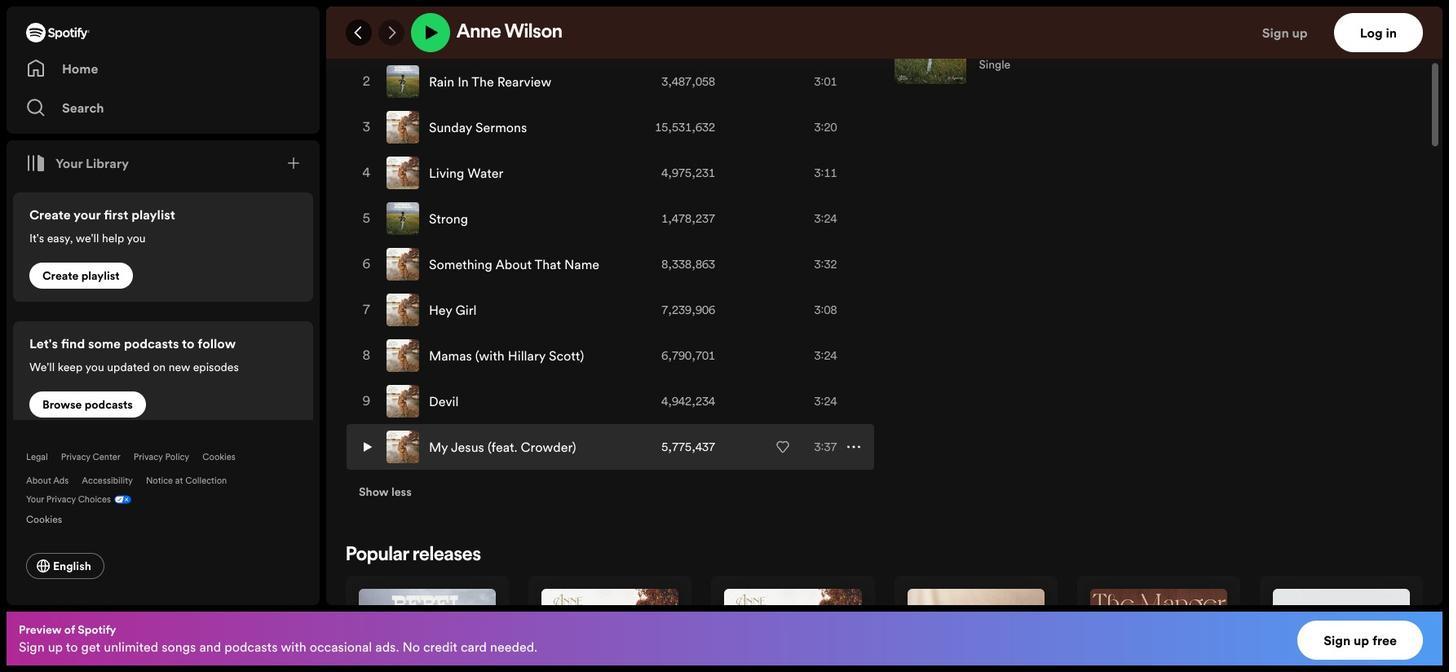 Task type: vqa. For each thing, say whether or not it's contained in the screenshot.


Task type: describe. For each thing, give the bounding box(es) containing it.
hey girl
[[429, 301, 477, 319]]

english button
[[26, 553, 104, 579]]

let's
[[29, 335, 58, 353]]

about inside cell
[[496, 255, 532, 273]]

log in button
[[1335, 13, 1424, 52]]

devil
[[429, 392, 459, 410]]

beginning)
[[1051, 38, 1117, 56]]

sign up free button
[[1298, 621, 1424, 660]]

about ads
[[26, 475, 69, 487]]

my jesus link
[[429, 27, 485, 45]]

sunday
[[429, 118, 472, 136]]

my for my jesus
[[429, 27, 448, 45]]

collection
[[185, 475, 227, 487]]

up inside preview of spotify sign up to get unlimited songs and podcasts with occasional ads. no credit card needed.
[[48, 638, 63, 656]]

accessibility
[[82, 475, 133, 487]]

some
[[88, 335, 121, 353]]

1 cell from the left
[[633, 14, 749, 58]]

water
[[468, 164, 504, 182]]

up for sign up
[[1293, 24, 1309, 42]]

popular
[[346, 546, 409, 565]]

(feat.
[[488, 438, 518, 456]]

easy,
[[47, 230, 73, 246]]

single
[[980, 56, 1011, 73]]

your for your library
[[55, 154, 83, 172]]

15,531,632
[[655, 119, 716, 135]]

something about that name link
[[429, 255, 600, 273]]

3:32
[[815, 256, 838, 273]]

rebel (the beginning) single
[[980, 38, 1117, 73]]

rain in the rearview link
[[429, 73, 552, 91]]

show less button
[[346, 471, 425, 513]]

less
[[392, 484, 412, 500]]

notice at collection link
[[146, 475, 227, 487]]

sign for sign up free
[[1324, 632, 1351, 650]]

the
[[472, 73, 494, 91]]

rebel (the beginning) link
[[980, 38, 1117, 56]]

living water
[[429, 164, 504, 182]]

notice at collection
[[146, 475, 227, 487]]

sign up button
[[1256, 13, 1335, 52]]

sermons
[[476, 118, 527, 136]]

strong cell
[[387, 197, 620, 241]]

center
[[93, 451, 121, 463]]

songs
[[162, 638, 196, 656]]

create for your
[[29, 206, 71, 224]]

scott)
[[549, 347, 584, 365]]

mamas
[[429, 347, 472, 365]]

your library button
[[20, 147, 136, 180]]

(with
[[476, 347, 505, 365]]

go back image
[[353, 26, 366, 39]]

let's find some podcasts to follow we'll keep you updated on new episodes
[[29, 335, 239, 375]]

crowder)
[[521, 438, 577, 456]]

main element
[[7, 7, 320, 605]]

3:37
[[815, 439, 838, 455]]

podcasts inside let's find some podcasts to follow we'll keep you updated on new episodes
[[124, 335, 179, 353]]

living water cell
[[387, 151, 620, 195]]

ads
[[53, 475, 69, 487]]

living
[[429, 164, 465, 182]]

california consumer privacy act (ccpa) opt-out icon image
[[111, 494, 131, 509]]

my jesus cell
[[387, 14, 620, 58]]

3,487,058
[[662, 73, 716, 90]]

sign up free
[[1324, 632, 1398, 650]]

create for playlist
[[42, 268, 79, 284]]

you for first
[[127, 230, 146, 246]]

credit
[[423, 638, 458, 656]]

1 vertical spatial cookies link
[[26, 509, 75, 527]]

in
[[1387, 24, 1398, 42]]

4,975,231
[[662, 165, 716, 181]]

create your first playlist it's easy, we'll help you
[[29, 206, 175, 246]]

my jesus (feat. crowder)
[[429, 438, 577, 456]]

3:20
[[815, 119, 838, 135]]

about ads link
[[26, 475, 69, 487]]

unlimited
[[104, 638, 158, 656]]

on
[[153, 359, 166, 375]]

help
[[102, 230, 124, 246]]

privacy center
[[61, 451, 121, 463]]

up for sign up free
[[1355, 632, 1370, 650]]

with
[[281, 638, 307, 656]]

browse podcasts link
[[29, 392, 146, 418]]

about inside main element
[[26, 475, 51, 487]]

rebel
[[980, 38, 1018, 56]]

new
[[169, 359, 190, 375]]

hey girl cell
[[387, 288, 620, 332]]

privacy down ads
[[46, 494, 76, 506]]

rearview
[[497, 73, 552, 91]]

3:24 for devil
[[815, 393, 838, 410]]

privacy policy
[[134, 451, 190, 463]]

browse podcasts
[[42, 397, 133, 413]]

search link
[[26, 91, 300, 124]]

first
[[104, 206, 128, 224]]

play my jesus (feat. crowder) by anne wilson, crowder image
[[361, 437, 374, 457]]

playlist inside 'create your first playlist it's easy, we'll help you'
[[131, 206, 175, 224]]

episodes
[[193, 359, 239, 375]]

sunday sermons link
[[429, 118, 527, 136]]

create playlist button
[[29, 263, 133, 289]]

3:08
[[815, 302, 838, 318]]

preview
[[19, 622, 62, 638]]

6,790,701
[[662, 348, 716, 364]]

cookies for bottom cookies link
[[26, 512, 62, 526]]

show
[[359, 484, 389, 500]]

english
[[53, 558, 91, 574]]

rain in the rearview
[[429, 73, 552, 91]]

go forward image
[[385, 26, 398, 39]]

top bar and user menu element
[[326, 7, 1443, 59]]

find
[[61, 335, 85, 353]]

devil link
[[429, 392, 459, 410]]



Task type: locate. For each thing, give the bounding box(es) containing it.
card
[[461, 638, 487, 656]]

no
[[403, 638, 420, 656]]

0 vertical spatial to
[[182, 335, 195, 353]]

your
[[74, 206, 101, 224]]

mamas (with hillary scott)
[[429, 347, 584, 365]]

rain in the rearview cell
[[387, 60, 620, 104]]

1 vertical spatial cookies
[[26, 512, 62, 526]]

0 horizontal spatial cookies link
[[26, 509, 75, 527]]

3:01
[[815, 73, 838, 90]]

legal
[[26, 451, 48, 463]]

cell up "3,487,058"
[[633, 14, 749, 58]]

in
[[458, 73, 469, 91]]

your privacy choices
[[26, 494, 111, 506]]

1 jesus from the top
[[451, 27, 485, 45]]

0 horizontal spatial cookies
[[26, 512, 62, 526]]

0 horizontal spatial to
[[66, 638, 78, 656]]

you inside 'create your first playlist it's easy, we'll help you'
[[127, 230, 146, 246]]

your inside button
[[55, 154, 83, 172]]

podcasts down updated
[[85, 397, 133, 413]]

create up easy,
[[29, 206, 71, 224]]

mamas (with hillary scott) link
[[429, 347, 584, 365]]

something about that name
[[429, 255, 600, 273]]

cookies link up the collection
[[203, 451, 236, 463]]

sunday sermons cell
[[387, 105, 620, 149]]

policy
[[165, 451, 190, 463]]

7,239,906
[[662, 302, 716, 318]]

playlist right first
[[131, 206, 175, 224]]

0 horizontal spatial about
[[26, 475, 51, 487]]

create down easy,
[[42, 268, 79, 284]]

browse
[[42, 397, 82, 413]]

cookies inside cookies link
[[26, 512, 62, 526]]

create inside 'create your first playlist it's easy, we'll help you'
[[29, 206, 71, 224]]

create
[[29, 206, 71, 224], [42, 268, 79, 284]]

jesus inside row
[[451, 438, 485, 456]]

jesus
[[451, 27, 485, 45], [451, 438, 485, 456]]

sign inside preview of spotify sign up to get unlimited songs and podcasts with occasional ads. no credit card needed.
[[19, 638, 45, 656]]

to up new
[[182, 335, 195, 353]]

privacy up the notice
[[134, 451, 163, 463]]

1 3:24 from the top
[[815, 211, 838, 227]]

library
[[86, 154, 129, 172]]

1 vertical spatial create
[[42, 268, 79, 284]]

privacy up ads
[[61, 451, 90, 463]]

name
[[565, 255, 600, 273]]

0 vertical spatial 3:24
[[815, 211, 838, 227]]

my
[[429, 27, 448, 45], [429, 438, 448, 456]]

spotify image
[[26, 23, 90, 42]]

get
[[81, 638, 101, 656]]

create inside button
[[42, 268, 79, 284]]

0 vertical spatial my
[[429, 27, 448, 45]]

0 vertical spatial playlist
[[131, 206, 175, 224]]

about left ads
[[26, 475, 51, 487]]

up left log on the top right of page
[[1293, 24, 1309, 42]]

releases
[[413, 546, 481, 565]]

0 vertical spatial cookies link
[[203, 451, 236, 463]]

8,338,863
[[662, 256, 716, 273]]

jesus for my jesus
[[451, 27, 485, 45]]

you inside let's find some podcasts to follow we'll keep you updated on new episodes
[[85, 359, 104, 375]]

hey girl link
[[429, 301, 477, 319]]

1 vertical spatial about
[[26, 475, 51, 487]]

3:24 down 3:11
[[815, 211, 838, 227]]

2 3:24 from the top
[[815, 348, 838, 364]]

1 horizontal spatial cookies
[[203, 451, 236, 463]]

3:24 for mamas (with hillary scott)
[[815, 348, 838, 364]]

cookies up the collection
[[203, 451, 236, 463]]

about left 'that'
[[496, 255, 532, 273]]

1 horizontal spatial cell
[[763, 14, 860, 58]]

0 vertical spatial your
[[55, 154, 83, 172]]

0 horizontal spatial cell
[[633, 14, 749, 58]]

your
[[55, 154, 83, 172], [26, 494, 44, 506]]

devil cell
[[387, 379, 620, 423]]

my inside row
[[429, 438, 448, 456]]

sunday sermons
[[429, 118, 527, 136]]

we'll
[[76, 230, 99, 246]]

3:24
[[815, 211, 838, 227], [815, 348, 838, 364], [815, 393, 838, 410]]

my jesus (feat. crowder) row
[[347, 424, 874, 470]]

1 horizontal spatial cookies link
[[203, 451, 236, 463]]

privacy for privacy policy
[[134, 451, 163, 463]]

0 vertical spatial cookies
[[203, 451, 236, 463]]

cell
[[633, 14, 749, 58], [763, 14, 860, 58]]

choices
[[78, 494, 111, 506]]

home
[[62, 60, 98, 78]]

1 vertical spatial playlist
[[81, 268, 120, 284]]

your left library
[[55, 154, 83, 172]]

cookies down 'your privacy choices'
[[26, 512, 62, 526]]

2 vertical spatial 3:24
[[815, 393, 838, 410]]

0 vertical spatial create
[[29, 206, 71, 224]]

1 vertical spatial you
[[85, 359, 104, 375]]

2 my from the top
[[429, 438, 448, 456]]

to
[[182, 335, 195, 353], [66, 638, 78, 656]]

0 horizontal spatial your
[[26, 494, 44, 506]]

mamas (with hillary scott) cell
[[387, 334, 620, 378]]

you right help at the left top of the page
[[127, 230, 146, 246]]

0 horizontal spatial up
[[48, 638, 63, 656]]

0 horizontal spatial sign
[[19, 638, 45, 656]]

3:24 for strong
[[815, 211, 838, 227]]

1 horizontal spatial you
[[127, 230, 146, 246]]

2 cell from the left
[[763, 14, 860, 58]]

1 vertical spatial podcasts
[[85, 397, 133, 413]]

podcasts up the on on the left bottom of page
[[124, 335, 179, 353]]

your for your privacy choices
[[26, 494, 44, 506]]

0 horizontal spatial you
[[85, 359, 104, 375]]

podcasts right and
[[225, 638, 278, 656]]

2 horizontal spatial up
[[1355, 632, 1370, 650]]

up left free
[[1355, 632, 1370, 650]]

0 vertical spatial podcasts
[[124, 335, 179, 353]]

you right keep
[[85, 359, 104, 375]]

privacy for privacy center
[[61, 451, 90, 463]]

we'll
[[29, 359, 55, 375]]

1 horizontal spatial to
[[182, 335, 195, 353]]

1 horizontal spatial your
[[55, 154, 83, 172]]

it's
[[29, 230, 44, 246]]

2 horizontal spatial sign
[[1324, 632, 1351, 650]]

create playlist
[[42, 268, 120, 284]]

0 vertical spatial you
[[127, 230, 146, 246]]

hey
[[429, 301, 452, 319]]

anne wilson
[[457, 23, 563, 42]]

ads.
[[376, 638, 399, 656]]

privacy
[[61, 451, 90, 463], [134, 451, 163, 463], [46, 494, 76, 506]]

sign for sign up
[[1263, 24, 1290, 42]]

my for my jesus (feat. crowder)
[[429, 438, 448, 456]]

3:24 up 3:37
[[815, 393, 838, 410]]

1 horizontal spatial sign
[[1263, 24, 1290, 42]]

cookies
[[203, 451, 236, 463], [26, 512, 62, 526]]

3:37 cell
[[763, 425, 860, 469]]

my down devil
[[429, 438, 448, 456]]

1 horizontal spatial playlist
[[131, 206, 175, 224]]

search
[[62, 99, 104, 117]]

1 vertical spatial your
[[26, 494, 44, 506]]

2 jesus from the top
[[451, 438, 485, 456]]

notice
[[146, 475, 173, 487]]

1 vertical spatial jesus
[[451, 438, 485, 456]]

0 vertical spatial about
[[496, 255, 532, 273]]

show less
[[359, 484, 412, 500]]

cookies for the top cookies link
[[203, 451, 236, 463]]

your down about ads link
[[26, 494, 44, 506]]

spotify
[[78, 622, 116, 638]]

1 vertical spatial 3:24
[[815, 348, 838, 364]]

my jesus (feat. crowder) cell
[[387, 425, 620, 469]]

3 3:24 from the top
[[815, 393, 838, 410]]

you
[[127, 230, 146, 246], [85, 359, 104, 375]]

2 vertical spatial podcasts
[[225, 638, 278, 656]]

1 horizontal spatial up
[[1293, 24, 1309, 42]]

free
[[1373, 632, 1398, 650]]

0 horizontal spatial playlist
[[81, 268, 120, 284]]

playlist
[[131, 206, 175, 224], [81, 268, 120, 284]]

1 my from the top
[[429, 27, 448, 45]]

and
[[199, 638, 221, 656]]

1 vertical spatial to
[[66, 638, 78, 656]]

playlist down help at the left top of the page
[[81, 268, 120, 284]]

sign inside top bar and user menu element
[[1263, 24, 1290, 42]]

legal link
[[26, 451, 48, 463]]

updated
[[107, 359, 150, 375]]

living water link
[[429, 164, 504, 182]]

wilson
[[505, 23, 563, 42]]

popular releases element
[[346, 546, 1424, 672]]

something about that name cell
[[387, 242, 620, 286]]

my jesus
[[429, 27, 485, 45]]

hillary
[[508, 347, 546, 365]]

popular releases
[[346, 546, 481, 565]]

podcasts inside preview of spotify sign up to get unlimited songs and podcasts with occasional ads. no credit card needed.
[[225, 638, 278, 656]]

privacy center link
[[61, 451, 121, 463]]

1 vertical spatial my
[[429, 438, 448, 456]]

my left anne
[[429, 27, 448, 45]]

to inside let's find some podcasts to follow we'll keep you updated on new episodes
[[182, 335, 195, 353]]

3:11
[[815, 165, 838, 181]]

cell up 3:01
[[763, 14, 860, 58]]

playlist inside button
[[81, 268, 120, 284]]

anne
[[457, 23, 502, 42]]

1 horizontal spatial about
[[496, 255, 532, 273]]

jesus for my jesus (feat. crowder)
[[451, 438, 485, 456]]

up left of on the left
[[48, 638, 63, 656]]

to left get
[[66, 638, 78, 656]]

podcasts inside browse podcasts link
[[85, 397, 133, 413]]

cookies link down 'your privacy choices'
[[26, 509, 75, 527]]

at
[[175, 475, 183, 487]]

sign
[[1263, 24, 1290, 42], [1324, 632, 1351, 650], [19, 638, 45, 656]]

to inside preview of spotify sign up to get unlimited songs and podcasts with occasional ads. no credit card needed.
[[66, 638, 78, 656]]

you for some
[[85, 359, 104, 375]]

0 vertical spatial jesus
[[451, 27, 485, 45]]

(the
[[1021, 38, 1048, 56]]

4,942,234
[[662, 393, 716, 410]]

needed.
[[490, 638, 538, 656]]

3:24 down 3:08
[[815, 348, 838, 364]]

up inside top bar and user menu element
[[1293, 24, 1309, 42]]

that
[[535, 255, 561, 273]]



